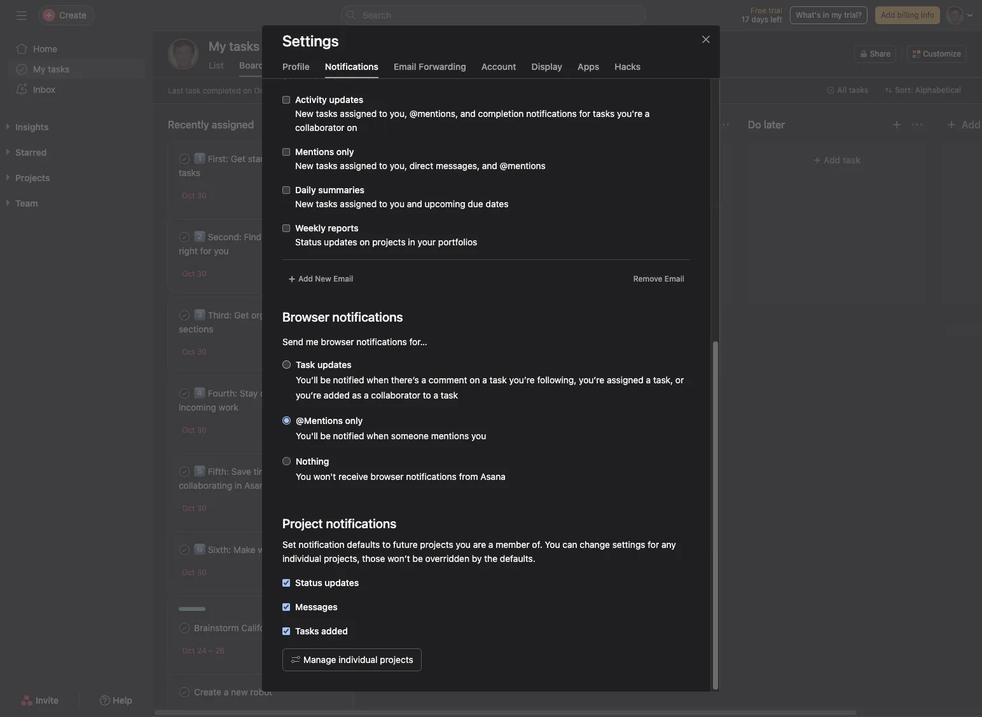 Task type: describe. For each thing, give the bounding box(es) containing it.
oct left 26
[[182, 647, 195, 656]]

notifications inside 'nothing you won't receive browser notifications from asana'
[[406, 472, 457, 482]]

0 horizontal spatial you're
[[296, 390, 321, 401]]

brand
[[388, 167, 412, 178]]

5️⃣
[[194, 466, 206, 477]]

my tasks link
[[8, 59, 145, 80]]

do later
[[748, 119, 785, 130]]

trial?
[[845, 10, 862, 20]]

you inside 2️⃣ second: find the layout that's right for you
[[214, 246, 229, 256]]

completed image down oct 24 – 26 at the bottom left of page
[[177, 685, 192, 701]]

and inside mentions only new tasks assigned to you, direct messages, and @mentions
[[482, 160, 498, 171]]

apps button
[[578, 61, 600, 78]]

for…
[[409, 337, 427, 347]]

tasks up add task image
[[316, 108, 338, 119]]

completed checkbox for 5️⃣ fifth: save time by collaborating in asana
[[177, 465, 192, 480]]

close image
[[701, 34, 711, 45]]

@mentions
[[296, 416, 343, 426]]

you inside set notification defaults to future projects you are a member of. you can change settings for any individual projects, those won't be overridden by the defaults.
[[456, 540, 471, 550]]

status updates
[[295, 578, 359, 589]]

in for 5️⃣ fifth: save time by collaborating in asana
[[235, 480, 242, 491]]

me for email
[[306, 70, 319, 81]]

you'll
[[296, 431, 318, 442]]

browser notifications
[[283, 310, 403, 325]]

only for @mentions only
[[345, 416, 363, 426]]

time
[[254, 466, 272, 477]]

completed checkbox for 2️⃣ second: find the layout that's right for you
[[177, 230, 192, 245]]

brainstorm california cola flavors
[[194, 623, 331, 634]]

you inside @mentions only you'll be notified when someone mentions you
[[472, 431, 486, 442]]

completed checkbox up oct 24 – 26 at the bottom left of page
[[177, 621, 192, 636]]

portfolios
[[438, 237, 477, 248]]

assigned for updates
[[340, 108, 377, 119]]

oct for 3️⃣ third: get organized with sections
[[182, 347, 195, 357]]

notified for updates
[[333, 375, 364, 386]]

nothing
[[296, 456, 329, 467]]

won't
[[388, 554, 410, 564]]

oct for 2️⃣ second: find the layout that's right for you
[[182, 269, 195, 279]]

only for mentions only
[[336, 146, 354, 157]]

hacks
[[615, 61, 641, 72]]

activity
[[295, 94, 327, 105]]

the for layout
[[264, 232, 277, 242]]

a right as
[[364, 390, 369, 401]]

with inside 'brand meeting with the marketing team'
[[450, 167, 467, 178]]

list
[[209, 60, 224, 71]]

a left the portfolios
[[417, 246, 422, 256]]

oct 30 for 2️⃣ second: find the layout that's right for you
[[182, 269, 207, 279]]

30 for 1️⃣ first: get started using my tasks
[[197, 191, 207, 200]]

collaborator inside task updates you'll be notified when there's a comment on a task you're following, you're assigned a task, or you're added as a collaborator to a task
[[371, 390, 421, 401]]

cola
[[283, 623, 301, 634]]

flavors
[[304, 623, 331, 634]]

completed image left 5️⃣
[[177, 465, 192, 480]]

completed image for 2️⃣ second: find the layout that's right for you
[[177, 230, 192, 245]]

30 for 3️⃣ third: get organized with sections
[[197, 347, 207, 357]]

email
[[321, 70, 343, 81]]

oct left the 25
[[375, 205, 388, 214]]

manage individual projects
[[304, 655, 413, 666]]

robot for completed checkbox below oct 25 – 27
[[444, 246, 466, 256]]

you'll
[[296, 375, 318, 386]]

30 for 5️⃣ fifth: save time by collaborating in asana
[[197, 504, 207, 514]]

12,
[[390, 347, 401, 357]]

email inside button
[[394, 61, 417, 72]]

new for new tasks assigned to you and upcoming due dates
[[295, 199, 314, 209]]

2 status from the top
[[295, 578, 322, 589]]

on inside 4️⃣ fourth: stay on top of incoming work
[[260, 388, 271, 399]]

using
[[280, 153, 302, 164]]

recently assigned
[[168, 119, 254, 130]]

objective
[[408, 324, 445, 335]]

first:
[[208, 153, 228, 164]]

oct 30 button for 4️⃣ fourth: stay on top of incoming work
[[182, 426, 207, 435]]

be for you'll
[[320, 375, 331, 386]]

for inside activity updates new tasks assigned to you, @mentions, and completion notifications for tasks you're a collaborator on
[[579, 108, 591, 119]]

a down comment
[[434, 390, 439, 401]]

oct 30 button for 3️⃣ third: get organized with sections
[[182, 347, 207, 357]]

add inside button
[[881, 10, 896, 20]]

crucial tasks!
[[361, 119, 427, 130]]

4️⃣ fourth: stay on top of incoming work
[[179, 388, 297, 413]]

project notifications
[[283, 517, 397, 531]]

settings
[[613, 540, 646, 550]]

weekly
[[295, 223, 326, 234]]

Tasks added checkbox
[[283, 628, 290, 636]]

Messages checkbox
[[283, 604, 290, 612]]

jan
[[375, 347, 388, 357]]

settings
[[283, 32, 339, 50]]

0 horizontal spatial 24
[[197, 647, 207, 656]]

what's in my trial?
[[796, 10, 862, 20]]

team
[[372, 181, 393, 192]]

with inside 3️⃣ third: get organized with sections
[[294, 310, 312, 321]]

you inside daily summaries new tasks assigned to you and upcoming due dates
[[390, 199, 405, 209]]

weekly reports status updates on projects in your portfolios
[[295, 223, 477, 248]]

be inside set notification defaults to future projects you are a member of. you can change settings for any individual projects, those won't be overridden by the defaults.
[[413, 554, 423, 564]]

add for add new email button
[[298, 274, 313, 284]]

direct
[[410, 160, 433, 171]]

completed image for brainstorm california cola flavors
[[177, 621, 192, 636]]

info
[[921, 10, 935, 20]]

upcoming
[[425, 199, 466, 209]]

remove
[[634, 274, 663, 284]]

display button
[[532, 61, 563, 78]]

mentions
[[431, 431, 469, 442]]

a right comment
[[483, 375, 487, 386]]

my tasks
[[33, 64, 70, 74]]

search
[[363, 10, 391, 20]]

my inside 1️⃣ first: get started using my tasks
[[304, 153, 317, 164]]

set notification defaults to future projects you are a member of. you can change settings for any individual projects, those won't be overridden by the defaults.
[[283, 540, 676, 564]]

collaborating
[[179, 480, 232, 491]]

sixth:
[[208, 545, 231, 556]]

completed image down oct 25 – 27
[[370, 244, 386, 259]]

on down "board" link
[[243, 86, 252, 95]]

30 for 6️⃣ sixth: make work manageable
[[197, 568, 207, 578]]

from
[[459, 472, 478, 482]]

be for you'll
[[320, 431, 331, 442]]

assigned for summaries
[[340, 199, 377, 209]]

add billing info
[[881, 10, 935, 20]]

1 vertical spatial added
[[321, 626, 348, 637]]

dates
[[486, 199, 509, 209]]

assigned inside task updates you'll be notified when there's a comment on a task you're following, you're assigned a task, or you're added as a collaborator to a task
[[607, 375, 644, 386]]

what's in my trial? button
[[790, 6, 868, 24]]

new inside button
[[315, 274, 331, 284]]

by inside set notification defaults to future projects you are a member of. you can change settings for any individual projects, those won't be overridden by the defaults.
[[472, 554, 482, 564]]

to for only
[[379, 160, 388, 171]]

home link
[[8, 39, 145, 59]]

create for completed image underneath oct 25 – 27
[[388, 246, 415, 256]]

updates inside weekly reports status updates on projects in your portfolios
[[324, 237, 357, 248]]

files
[[333, 60, 352, 71]]

oct 30 for 3️⃣ third: get organized with sections
[[182, 347, 207, 357]]

sections
[[179, 324, 213, 335]]

a left the 'task,'
[[646, 375, 651, 386]]

oct for 1️⃣ first: get started using my tasks
[[182, 191, 195, 200]]

completed image left 3️⃣
[[177, 308, 192, 323]]

work inside 4️⃣ fourth: stay on top of incoming work
[[219, 402, 239, 413]]

0 vertical spatial browser
[[321, 337, 354, 347]]

completed image left 6️⃣
[[177, 543, 192, 558]]

6️⃣
[[194, 545, 206, 556]]

– for 25
[[402, 205, 407, 214]]

5️⃣ fifth: save time by collaborating in asana
[[179, 466, 284, 491]]

to for updates
[[379, 108, 388, 119]]

those
[[362, 554, 385, 564]]

send for send me browser notifications for…
[[283, 337, 304, 347]]

0 vertical spatial add task button
[[756, 149, 919, 172]]

list link
[[209, 60, 224, 77]]

completed checkbox for brand meeting with the marketing team
[[370, 165, 386, 181]]

on inside weekly reports status updates on projects in your portfolios
[[360, 237, 370, 248]]

robot for completed checkbox underneath oct 24 – 26 at the bottom left of page
[[250, 687, 272, 698]]

send for send me email notifications for:
[[283, 70, 304, 81]]

tasks left you're
[[593, 108, 615, 119]]

3️⃣
[[194, 310, 206, 321]]

ja button
[[168, 39, 199, 69]]

last task completed on oct 24
[[168, 86, 279, 95]]

overridden
[[425, 554, 470, 564]]

completed checkbox left '4️⃣'
[[177, 386, 192, 402]]

inbox link
[[8, 80, 145, 100]]

– for 24
[[209, 647, 213, 656]]

oct down "board" link
[[254, 86, 267, 95]]

board
[[239, 60, 264, 71]]

the inside set notification defaults to future projects you are a member of. you can change settings for any individual projects, those won't be overridden by the defaults.
[[484, 554, 498, 564]]

oct 30 button for 2️⃣ second: find the layout that's right for you
[[182, 269, 207, 279]]

invite
[[36, 696, 59, 706]]

get for started
[[231, 153, 246, 164]]

30 for 4️⃣ fourth: stay on top of incoming work
[[197, 426, 207, 435]]

updates for status
[[325, 578, 359, 589]]

new for new tasks assigned to you, direct messages, and @mentions
[[295, 160, 314, 171]]

next week
[[571, 119, 618, 130]]

save
[[231, 466, 251, 477]]

1️⃣ first: get started using my tasks
[[179, 153, 317, 178]]

task updates you'll be notified when there's a comment on a task you're following, you're assigned a task, or you're added as a collaborator to a task
[[296, 360, 684, 401]]

reports
[[328, 223, 359, 234]]

a right there's
[[422, 375, 426, 386]]

tasks inside daily summaries new tasks assigned to you and upcoming due dates
[[316, 199, 338, 209]]

jan 12, 2024 button
[[375, 347, 422, 357]]

brand meeting with the marketing team
[[372, 167, 526, 192]]

trial
[[769, 6, 783, 15]]

task,
[[654, 375, 673, 386]]

completed checkbox for 1️⃣ first: get started using my tasks
[[177, 151, 192, 167]]

you're
[[617, 108, 643, 119]]

there's
[[391, 375, 419, 386]]

to for summaries
[[379, 199, 388, 209]]



Task type: vqa. For each thing, say whether or not it's contained in the screenshot.
'type the name of a team, a project, or people' text box
no



Task type: locate. For each thing, give the bounding box(es) containing it.
oct down collaborating
[[182, 504, 195, 514]]

you left the 27
[[390, 199, 405, 209]]

1 30 from the top
[[197, 191, 207, 200]]

2 vertical spatial for
[[648, 540, 659, 550]]

0 vertical spatial by
[[274, 466, 284, 477]]

inbox
[[33, 84, 55, 95]]

my right using
[[304, 153, 317, 164]]

new
[[295, 108, 314, 119], [295, 160, 314, 171], [295, 199, 314, 209], [315, 274, 331, 284]]

2 notified from the top
[[333, 431, 364, 442]]

5 oct 30 button from the top
[[182, 504, 207, 514]]

to inside mentions only new tasks assigned to you, direct messages, and @mentions
[[379, 160, 388, 171]]

4 oct 30 button from the top
[[182, 426, 207, 435]]

2 horizontal spatial you're
[[579, 375, 605, 386]]

0 vertical spatial status
[[295, 237, 322, 248]]

0 horizontal spatial the
[[264, 232, 277, 242]]

1 vertical spatial status
[[295, 578, 322, 589]]

asana for from
[[481, 472, 506, 482]]

notified
[[333, 375, 364, 386], [333, 431, 364, 442]]

updates inside task updates you'll be notified when there's a comment on a task you're following, you're assigned a task, or you're added as a collaborator to a task
[[318, 360, 352, 370]]

30 down right
[[197, 269, 207, 279]]

tasks inside 1️⃣ first: get started using my tasks
[[179, 167, 200, 178]]

you left are
[[456, 540, 471, 550]]

you inside set notification defaults to future projects you are a member of. you can change settings for any individual projects, those won't be overridden by the defaults.
[[545, 540, 560, 550]]

for left any
[[648, 540, 659, 550]]

4 30 from the top
[[197, 426, 207, 435]]

completed checkbox up right
[[177, 230, 192, 245]]

2 vertical spatial in
[[235, 480, 242, 491]]

get for organized
[[234, 310, 249, 321]]

2 vertical spatial be
[[413, 554, 423, 564]]

0 horizontal spatial browser
[[321, 337, 354, 347]]

2 horizontal spatial email
[[665, 274, 685, 284]]

oct 30 down right
[[182, 269, 207, 279]]

updates down projects,
[[325, 578, 359, 589]]

create
[[388, 246, 415, 256], [194, 687, 221, 698]]

on inside activity updates new tasks assigned to you, @mentions, and completion notifications for tasks you're a collaborator on
[[347, 122, 357, 133]]

layout
[[280, 232, 304, 242]]

0 horizontal spatial with
[[294, 310, 312, 321]]

share
[[870, 49, 891, 59]]

1 horizontal spatial in
[[408, 237, 415, 248]]

3 oct 30 button from the top
[[182, 347, 207, 357]]

2 you, from the top
[[390, 160, 407, 171]]

a down 26
[[224, 687, 229, 698]]

california
[[241, 623, 280, 634]]

1 you, from the top
[[390, 108, 407, 119]]

4 oct 30 from the top
[[182, 426, 207, 435]]

projects for future
[[420, 540, 454, 550]]

rules for crucial tasks! image
[[485, 120, 495, 130]]

1 vertical spatial send
[[283, 337, 304, 347]]

completed checkbox left 6️⃣
[[177, 543, 192, 558]]

notifications
[[345, 70, 396, 81], [526, 108, 577, 119], [357, 337, 407, 347], [406, 472, 457, 482]]

– left the 27
[[402, 205, 407, 214]]

new
[[425, 246, 441, 256], [231, 687, 248, 698]]

marketing
[[485, 167, 526, 178]]

1 vertical spatial robot
[[250, 687, 272, 698]]

you're down you'll
[[296, 390, 321, 401]]

1 horizontal spatial email
[[394, 61, 417, 72]]

0 horizontal spatial in
[[235, 480, 242, 491]]

0 vertical spatial collaborator
[[295, 122, 345, 133]]

new inside daily summaries new tasks assigned to you and upcoming due dates
[[295, 199, 314, 209]]

to inside daily summaries new tasks assigned to you and upcoming due dates
[[379, 199, 388, 209]]

status inside weekly reports status updates on projects in your portfolios
[[295, 237, 322, 248]]

0 horizontal spatial add task image
[[505, 120, 515, 130]]

1 vertical spatial collaborator
[[371, 390, 421, 401]]

0 vertical spatial projects
[[372, 237, 406, 248]]

notification
[[299, 540, 345, 550]]

0 horizontal spatial find
[[244, 232, 262, 242]]

global element
[[0, 31, 153, 108]]

defaults.
[[500, 554, 536, 564]]

hacks button
[[615, 61, 641, 78]]

on right add task image
[[347, 122, 357, 133]]

messages
[[295, 602, 338, 613]]

1 me from the top
[[306, 70, 319, 81]]

1 horizontal spatial asana
[[481, 472, 506, 482]]

1 oct 30 from the top
[[182, 191, 207, 200]]

oct 30 for 1️⃣ first: get started using my tasks
[[182, 191, 207, 200]]

and right the 25
[[407, 199, 422, 209]]

manage individual projects button
[[283, 649, 422, 672]]

updates for activity
[[329, 94, 364, 105]]

only inside @mentions only you'll be notified when someone mentions you
[[345, 416, 363, 426]]

notifications
[[325, 61, 379, 72]]

3 oct 30 from the top
[[182, 347, 207, 357]]

0 vertical spatial –
[[402, 205, 407, 214]]

search button
[[341, 5, 647, 25]]

a
[[645, 108, 650, 119], [417, 246, 422, 256], [422, 375, 426, 386], [483, 375, 487, 386], [646, 375, 651, 386], [364, 390, 369, 401], [434, 390, 439, 401], [489, 540, 493, 550], [224, 687, 229, 698]]

to inside activity updates new tasks assigned to you, @mentions, and completion notifications for tasks you're a collaborator on
[[379, 108, 388, 119]]

0 horizontal spatial by
[[274, 466, 284, 477]]

@mentions,
[[410, 108, 458, 119]]

0 vertical spatial added
[[324, 390, 350, 401]]

completed image for 4️⃣ fourth: stay on top of incoming work
[[177, 386, 192, 402]]

the down are
[[484, 554, 498, 564]]

projects inside weekly reports status updates on projects in your portfolios
[[372, 237, 406, 248]]

2 horizontal spatial for
[[648, 540, 659, 550]]

manageable
[[280, 545, 330, 556]]

email up the 'browser notifications'
[[334, 274, 353, 284]]

1 send from the top
[[283, 70, 304, 81]]

of.
[[532, 540, 543, 550]]

when for someone
[[367, 431, 389, 442]]

notified inside @mentions only you'll be notified when someone mentions you
[[333, 431, 364, 442]]

2 oct 30 from the top
[[182, 269, 207, 279]]

browser inside 'nothing you won't receive browser notifications from asana'
[[371, 472, 404, 482]]

to inside set notification defaults to future projects you are a member of. you can change settings for any individual projects, those won't be overridden by the defaults.
[[383, 540, 391, 550]]

1 horizontal spatial individual
[[339, 655, 378, 666]]

stay
[[240, 388, 258, 399]]

0 vertical spatial notified
[[333, 375, 364, 386]]

1 vertical spatial create
[[194, 687, 221, 698]]

share button
[[854, 45, 897, 63]]

oct 30 for 5️⃣ fifth: save time by collaborating in asana
[[182, 504, 207, 514]]

0 vertical spatial only
[[336, 146, 354, 157]]

send up activity
[[283, 70, 304, 81]]

1 horizontal spatial my
[[304, 153, 317, 164]]

1 horizontal spatial find
[[388, 324, 405, 335]]

send up task
[[283, 337, 304, 347]]

you inside 'nothing you won't receive browser notifications from asana'
[[296, 472, 311, 482]]

1 when from the top
[[367, 375, 389, 386]]

1 vertical spatial when
[[367, 431, 389, 442]]

my inside "link"
[[33, 64, 46, 74]]

oct 30 button for 6️⃣ sixth: make work manageable
[[182, 568, 207, 578]]

defaults
[[347, 540, 380, 550]]

oct down 6️⃣
[[182, 568, 195, 578]]

home
[[33, 43, 57, 54]]

for:
[[398, 70, 412, 81]]

me for browser
[[306, 337, 319, 347]]

0 vertical spatial for
[[579, 108, 591, 119]]

completed
[[203, 86, 241, 95]]

my
[[832, 10, 842, 20]]

Completed checkbox
[[177, 151, 192, 167], [370, 165, 386, 181], [177, 230, 192, 245], [177, 308, 192, 323], [370, 322, 386, 337], [177, 465, 192, 480], [177, 543, 192, 558]]

2024
[[403, 347, 422, 357]]

0 vertical spatial you,
[[390, 108, 407, 119]]

by inside 5️⃣ fifth: save time by collaborating in asana
[[274, 466, 284, 477]]

1 vertical spatial notified
[[333, 431, 364, 442]]

individual inside set notification defaults to future projects you are a member of. you can change settings for any individual projects, those won't be overridden by the defaults.
[[283, 554, 322, 564]]

updates for task
[[318, 360, 352, 370]]

for inside 2️⃣ second: find the layout that's right for you
[[200, 246, 212, 256]]

assigned down send me email notifications for:
[[340, 108, 377, 119]]

asana inside 'nothing you won't receive browser notifications from asana'
[[481, 472, 506, 482]]

1 status from the top
[[295, 237, 322, 248]]

oct for 6️⃣ sixth: make work manageable
[[182, 568, 195, 578]]

daily summaries new tasks assigned to you and upcoming due dates
[[295, 185, 509, 209]]

work down fourth:
[[219, 402, 239, 413]]

6 oct 30 button from the top
[[182, 568, 207, 578]]

1 horizontal spatial you're
[[509, 375, 535, 386]]

1 horizontal spatial the
[[470, 167, 483, 178]]

get
[[231, 153, 246, 164], [234, 310, 249, 321]]

projects inside manage individual projects button
[[380, 655, 413, 666]]

activity updates new tasks assigned to you, @mentions, and completion notifications for tasks you're a collaborator on
[[295, 94, 650, 133]]

get right first:
[[231, 153, 246, 164]]

0 vertical spatial send
[[283, 70, 304, 81]]

add task image
[[505, 120, 515, 130], [892, 120, 902, 130]]

4️⃣
[[194, 388, 206, 399]]

get inside 3️⃣ third: get organized with sections
[[234, 310, 249, 321]]

0 vertical spatial get
[[231, 153, 246, 164]]

with right organized
[[294, 310, 312, 321]]

asana right from
[[481, 472, 506, 482]]

in inside 5️⃣ fifth: save time by collaborating in asana
[[235, 480, 242, 491]]

be inside @mentions only you'll be notified when someone mentions you
[[320, 431, 331, 442]]

to left the 25
[[379, 199, 388, 209]]

0 vertical spatial find
[[244, 232, 262, 242]]

daily
[[295, 185, 316, 195]]

2 vertical spatial and
[[407, 199, 422, 209]]

you, inside activity updates new tasks assigned to you, @mentions, and completion notifications for tasks you're a collaborator on
[[390, 108, 407, 119]]

a inside activity updates new tasks assigned to you, @mentions, and completion notifications for tasks you're a collaborator on
[[645, 108, 650, 119]]

2 send from the top
[[283, 337, 304, 347]]

completed image
[[370, 165, 386, 181], [177, 230, 192, 245], [177, 386, 192, 402], [177, 621, 192, 636]]

0 horizontal spatial collaborator
[[295, 122, 345, 133]]

robot
[[444, 246, 466, 256], [250, 687, 272, 698]]

updates down reports
[[324, 237, 357, 248]]

send me browser notifications for…
[[283, 337, 427, 347]]

files link
[[333, 60, 352, 77]]

individual down set
[[283, 554, 322, 564]]

asana inside 5️⃣ fifth: save time by collaborating in asana
[[244, 480, 270, 491]]

add task image
[[312, 120, 322, 130]]

1 horizontal spatial new
[[425, 246, 441, 256]]

only inside mentions only new tasks assigned to you, direct messages, and @mentions
[[336, 146, 354, 157]]

0 vertical spatial the
[[470, 167, 483, 178]]

add new email
[[298, 274, 353, 284]]

1 horizontal spatial for
[[579, 108, 591, 119]]

projects for on
[[372, 237, 406, 248]]

be down @mentions
[[320, 431, 331, 442]]

Completed checkbox
[[370, 244, 386, 259], [177, 386, 192, 402], [177, 621, 192, 636], [177, 685, 192, 701]]

oct 30 for 4️⃣ fourth: stay on top of incoming work
[[182, 426, 207, 435]]

hide sidebar image
[[17, 10, 27, 20]]

add for the bottom add task button
[[437, 382, 454, 393]]

top
[[273, 388, 287, 399]]

be inside task updates you'll be notified when there's a comment on a task you're following, you're assigned a task, or you're added as a collaborator to a task
[[320, 375, 331, 386]]

completed checkbox for 3️⃣ third: get organized with sections
[[177, 308, 192, 323]]

2 me from the top
[[306, 337, 319, 347]]

0 vertical spatial robot
[[444, 246, 466, 256]]

in inside weekly reports status updates on projects in your portfolios
[[408, 237, 415, 248]]

1 vertical spatial get
[[234, 310, 249, 321]]

0 horizontal spatial my
[[33, 64, 46, 74]]

on inside task updates you'll be notified when there's a comment on a task you're following, you're assigned a task, or you're added as a collaborator to a task
[[470, 375, 480, 386]]

1 horizontal spatial and
[[461, 108, 476, 119]]

the left layout in the left top of the page
[[264, 232, 277, 242]]

task
[[296, 360, 315, 370]]

6 30 from the top
[[197, 568, 207, 578]]

2 horizontal spatial in
[[823, 10, 830, 20]]

tasks inside "link"
[[48, 64, 70, 74]]

0 vertical spatial work
[[219, 402, 239, 413]]

30 for 2️⃣ second: find the layout that's right for you
[[197, 269, 207, 279]]

to left brand
[[379, 160, 388, 171]]

search list box
[[341, 5, 647, 25]]

a right are
[[489, 540, 493, 550]]

manage
[[304, 655, 336, 666]]

1 horizontal spatial collaborator
[[371, 390, 421, 401]]

0 horizontal spatial email
[[334, 274, 353, 284]]

added inside task updates you'll be notified when there's a comment on a task you're following, you're assigned a task, or you're added as a collaborator to a task
[[324, 390, 350, 401]]

following,
[[537, 375, 577, 386]]

tasks down summaries
[[316, 199, 338, 209]]

completed image for brand meeting with the marketing team
[[370, 165, 386, 181]]

0 horizontal spatial work
[[219, 402, 239, 413]]

1 vertical spatial 24
[[197, 647, 207, 656]]

the inside 2️⃣ second: find the layout that's right for you
[[264, 232, 277, 242]]

None radio
[[283, 361, 291, 369], [283, 417, 291, 425], [283, 458, 291, 466], [283, 361, 291, 369], [283, 417, 291, 425], [283, 458, 291, 466]]

1 vertical spatial individual
[[339, 655, 378, 666]]

to inside task updates you'll be notified when there's a comment on a task you're following, you're assigned a task, or you're added as a collaborator to a task
[[423, 390, 431, 401]]

3 30 from the top
[[197, 347, 207, 357]]

do next week
[[555, 119, 618, 130]]

1 vertical spatial only
[[345, 416, 363, 426]]

a inside set notification defaults to future projects you are a member of. you can change settings for any individual projects, those won't be overridden by the defaults.
[[489, 540, 493, 550]]

and right messages,
[[482, 160, 498, 171]]

1 vertical spatial by
[[472, 554, 482, 564]]

create a new robot
[[388, 246, 466, 256], [194, 687, 272, 698]]

2 when from the top
[[367, 431, 389, 442]]

2️⃣ second: find the layout that's right for you
[[179, 232, 330, 256]]

when inside @mentions only you'll be notified when someone mentions you
[[367, 431, 389, 442]]

completed checkbox down oct 25 – 27
[[370, 244, 386, 259]]

added up 2 button
[[321, 626, 348, 637]]

in for weekly reports status updates on projects in your portfolios
[[408, 237, 415, 248]]

fourth:
[[208, 388, 237, 399]]

you, left 'direct'
[[390, 160, 407, 171]]

account button
[[482, 61, 516, 78]]

tasks added
[[295, 626, 348, 637]]

completed image up oct 24 – 26 at the bottom left of page
[[177, 621, 192, 636]]

1 horizontal spatial add task image
[[892, 120, 902, 130]]

completed checkbox left 3️⃣
[[177, 308, 192, 323]]

Status updates checkbox
[[283, 580, 290, 587]]

completed checkbox for find objective
[[370, 322, 386, 337]]

when left there's
[[367, 375, 389, 386]]

1 vertical spatial new
[[231, 687, 248, 698]]

5 30 from the top
[[197, 504, 207, 514]]

create a new robot for completed checkbox below oct 25 – 27
[[388, 246, 466, 256]]

1 add task image from the left
[[505, 120, 515, 130]]

task
[[185, 86, 201, 95], [843, 155, 861, 165], [490, 375, 507, 386], [456, 382, 474, 393], [441, 390, 458, 401]]

1 horizontal spatial work
[[258, 545, 278, 556]]

ja
[[178, 48, 189, 60]]

0 vertical spatial my
[[33, 64, 46, 74]]

1 horizontal spatial by
[[472, 554, 482, 564]]

0 vertical spatial create a new robot
[[388, 246, 466, 256]]

tasks down mentions
[[316, 160, 338, 171]]

add
[[881, 10, 896, 20], [824, 155, 841, 165], [298, 274, 313, 284], [437, 382, 454, 393]]

0 horizontal spatial add task button
[[361, 376, 540, 399]]

1 vertical spatial find
[[388, 324, 405, 335]]

you down second:
[[214, 246, 229, 256]]

you, for @mentions,
[[390, 108, 407, 119]]

oct 30 button for 5️⃣ fifth: save time by collaborating in asana
[[182, 504, 207, 514]]

oct 30 down 6️⃣
[[182, 568, 207, 578]]

when for there's
[[367, 375, 389, 386]]

in left your
[[408, 237, 415, 248]]

can
[[563, 540, 578, 550]]

notified for only
[[333, 431, 364, 442]]

on left top
[[260, 388, 271, 399]]

notifications inside activity updates new tasks assigned to you, @mentions, and completion notifications for tasks you're a collaborator on
[[526, 108, 577, 119]]

won't
[[314, 472, 336, 482]]

25
[[391, 205, 400, 214]]

add for top add task button
[[824, 155, 841, 165]]

browser down the 'browser notifications'
[[321, 337, 354, 347]]

1 vertical spatial me
[[306, 337, 319, 347]]

find right second:
[[244, 232, 262, 242]]

a right you're
[[645, 108, 650, 119]]

6️⃣ sixth: make work manageable
[[194, 545, 330, 556]]

collaborator inside activity updates new tasks assigned to you, @mentions, and completion notifications for tasks you're a collaborator on
[[295, 122, 345, 133]]

0 vertical spatial and
[[461, 108, 476, 119]]

you, inside mentions only new tasks assigned to you, direct messages, and @mentions
[[390, 160, 407, 171]]

email forwarding button
[[394, 61, 466, 78]]

– left 26
[[209, 647, 213, 656]]

your
[[418, 237, 436, 248]]

0 vertical spatial 24
[[269, 86, 279, 95]]

2 30 from the top
[[197, 269, 207, 279]]

30 down incoming
[[197, 426, 207, 435]]

completed checkbox for 6️⃣ sixth: make work manageable
[[177, 543, 192, 558]]

on right the that's
[[360, 237, 370, 248]]

new for completed checkbox underneath oct 24 – 26 at the bottom left of page
[[231, 687, 248, 698]]

create a new robot for completed checkbox underneath oct 24 – 26 at the bottom left of page
[[194, 687, 272, 698]]

1 vertical spatial add task button
[[361, 376, 540, 399]]

receive
[[339, 472, 368, 482]]

completed checkbox left 5️⃣
[[177, 465, 192, 480]]

you right mentions
[[472, 431, 486, 442]]

you're right 'following,'
[[579, 375, 605, 386]]

0 vertical spatial add task
[[824, 155, 861, 165]]

messages,
[[436, 160, 480, 171]]

oct for 4️⃣ fourth: stay on top of incoming work
[[182, 426, 195, 435]]

collaborator down there's
[[371, 390, 421, 401]]

board link
[[239, 60, 264, 77]]

1 vertical spatial –
[[209, 647, 213, 656]]

26
[[215, 647, 225, 656]]

assigned inside daily summaries new tasks assigned to you and upcoming due dates
[[340, 199, 377, 209]]

oct for 5️⃣ fifth: save time by collaborating in asana
[[182, 504, 195, 514]]

1 vertical spatial for
[[200, 246, 212, 256]]

updates down send me email notifications for:
[[329, 94, 364, 105]]

apps
[[578, 61, 600, 72]]

completed image up jan
[[370, 322, 386, 337]]

new for completed checkbox below oct 25 – 27
[[425, 246, 441, 256]]

completed image
[[177, 151, 192, 167], [370, 244, 386, 259], [177, 308, 192, 323], [370, 322, 386, 337], [177, 465, 192, 480], [177, 543, 192, 558], [177, 685, 192, 701]]

add task
[[824, 155, 861, 165], [437, 382, 474, 393]]

days
[[752, 15, 769, 24]]

0 horizontal spatial create a new robot
[[194, 687, 272, 698]]

projects inside set notification defaults to future projects you are a member of. you can change settings for any individual projects, those won't be overridden by the defaults.
[[420, 540, 454, 550]]

in inside button
[[823, 10, 830, 20]]

you're left 'following,'
[[509, 375, 535, 386]]

updates right task
[[318, 360, 352, 370]]

create a new robot down 26
[[194, 687, 272, 698]]

1 vertical spatial work
[[258, 545, 278, 556]]

30 down sections on the top of page
[[197, 347, 207, 357]]

0 vertical spatial create
[[388, 246, 415, 256]]

1 horizontal spatial you
[[545, 540, 560, 550]]

2 add task image from the left
[[892, 120, 902, 130]]

0 horizontal spatial asana
[[244, 480, 270, 491]]

when inside task updates you'll be notified when there's a comment on a task you're following, you're assigned a task, or you're added as a collaborator to a task
[[367, 375, 389, 386]]

and left completion at the top
[[461, 108, 476, 119]]

oct 30
[[182, 191, 207, 200], [182, 269, 207, 279], [182, 347, 207, 357], [182, 426, 207, 435], [182, 504, 207, 514], [182, 568, 207, 578]]

oct 30 button
[[182, 191, 207, 200], [182, 269, 207, 279], [182, 347, 207, 357], [182, 426, 207, 435], [182, 504, 207, 514], [182, 568, 207, 578]]

assigned for only
[[340, 160, 377, 171]]

0 horizontal spatial new
[[231, 687, 248, 698]]

3️⃣ third: get organized with sections
[[179, 310, 312, 335]]

in left my
[[823, 10, 830, 20]]

assigned inside activity updates new tasks assigned to you, @mentions, and completion notifications for tasks you're a collaborator on
[[340, 108, 377, 119]]

completed image left '4️⃣'
[[177, 386, 192, 402]]

last
[[168, 86, 183, 95]]

oct 30 for 6️⃣ sixth: make work manageable
[[182, 568, 207, 578]]

for inside set notification defaults to future projects you are a member of. you can change settings for any individual projects, those won't be overridden by the defaults.
[[648, 540, 659, 550]]

2 oct 30 button from the top
[[182, 269, 207, 279]]

new down daily
[[295, 199, 314, 209]]

get inside 1️⃣ first: get started using my tasks
[[231, 153, 246, 164]]

with right "meeting"
[[450, 167, 467, 178]]

oct 30 down incoming
[[182, 426, 207, 435]]

new for new tasks assigned to you, @mentions, and completion notifications for tasks you're a collaborator on
[[295, 108, 314, 119]]

add inside add new email button
[[298, 274, 313, 284]]

email left forwarding
[[394, 61, 417, 72]]

find inside 2️⃣ second: find the layout that's right for you
[[244, 232, 262, 242]]

individual inside button
[[339, 655, 378, 666]]

find
[[244, 232, 262, 242], [388, 324, 405, 335]]

1 vertical spatial you
[[545, 540, 560, 550]]

get right the third:
[[234, 310, 249, 321]]

1 oct 30 button from the top
[[182, 191, 207, 200]]

on right comment
[[470, 375, 480, 386]]

oct down sections on the top of page
[[182, 347, 195, 357]]

oct 30 button down collaborating
[[182, 504, 207, 514]]

0 vertical spatial individual
[[283, 554, 322, 564]]

assigned inside mentions only new tasks assigned to you, direct messages, and @mentions
[[340, 160, 377, 171]]

0 horizontal spatial for
[[200, 246, 212, 256]]

collaborator up mentions
[[295, 122, 345, 133]]

and inside activity updates new tasks assigned to you, @mentions, and completion notifications for tasks you're a collaborator on
[[461, 108, 476, 119]]

1 vertical spatial projects
[[420, 540, 454, 550]]

notified inside task updates you'll be notified when there's a comment on a task you're following, you're assigned a task, or you're added as a collaborator to a task
[[333, 375, 364, 386]]

incoming
[[179, 402, 216, 413]]

1 vertical spatial in
[[408, 237, 415, 248]]

1 horizontal spatial –
[[402, 205, 407, 214]]

tasks inside mentions only new tasks assigned to you, direct messages, and @mentions
[[316, 160, 338, 171]]

1 notified from the top
[[333, 375, 364, 386]]

30 down collaborating
[[197, 504, 207, 514]]

me up task
[[306, 337, 319, 347]]

due
[[468, 199, 483, 209]]

0 vertical spatial me
[[306, 70, 319, 81]]

email inside button
[[334, 274, 353, 284]]

oct 30 button for 1️⃣ first: get started using my tasks
[[182, 191, 207, 200]]

1 vertical spatial and
[[482, 160, 498, 171]]

individual right manage on the left of the page
[[339, 655, 378, 666]]

asana for in
[[244, 480, 270, 491]]

tasks
[[295, 626, 319, 637]]

updates
[[329, 94, 364, 105], [324, 237, 357, 248], [318, 360, 352, 370], [325, 578, 359, 589]]

None checkbox
[[283, 96, 290, 104], [283, 148, 290, 156], [283, 186, 290, 194], [283, 225, 290, 232], [283, 96, 290, 104], [283, 148, 290, 156], [283, 186, 290, 194], [283, 225, 290, 232]]

by right 'time'
[[274, 466, 284, 477]]

the for marketing
[[470, 167, 483, 178]]

0 vertical spatial in
[[823, 10, 830, 20]]

1 vertical spatial my
[[304, 153, 317, 164]]

the
[[470, 167, 483, 178], [264, 232, 277, 242], [484, 554, 498, 564]]

completed checkbox down oct 24 – 26 at the bottom left of page
[[177, 685, 192, 701]]

the inside 'brand meeting with the marketing team'
[[470, 167, 483, 178]]

1 horizontal spatial add task
[[824, 155, 861, 165]]

make
[[233, 545, 255, 556]]

oct 30 down 1️⃣
[[182, 191, 207, 200]]

0 horizontal spatial add task
[[437, 382, 474, 393]]

completed checkbox left 1️⃣
[[177, 151, 192, 167]]

1 vertical spatial be
[[320, 431, 331, 442]]

added
[[324, 390, 350, 401], [321, 626, 348, 637]]

browser right receive on the bottom left of the page
[[371, 472, 404, 482]]

free trial 17 days left
[[742, 6, 783, 24]]

you, for direct
[[390, 160, 407, 171]]

1 vertical spatial add task
[[437, 382, 474, 393]]

1 horizontal spatial create a new robot
[[388, 246, 466, 256]]

collaborator
[[295, 122, 345, 133], [371, 390, 421, 401]]

status right "status updates" checkbox
[[295, 578, 322, 589]]

oct 30 button down sections on the top of page
[[182, 347, 207, 357]]

create for completed image under oct 24 – 26 at the bottom left of page
[[194, 687, 221, 698]]

new inside mentions only new tasks assigned to you, direct messages, and @mentions
[[295, 160, 314, 171]]

assigned down summaries
[[340, 199, 377, 209]]

and inside daily summaries new tasks assigned to you and upcoming due dates
[[407, 199, 422, 209]]

new inside activity updates new tasks assigned to you, @mentions, and completion notifications for tasks you're a collaborator on
[[295, 108, 314, 119]]

5 oct 30 from the top
[[182, 504, 207, 514]]

1 horizontal spatial 24
[[269, 86, 279, 95]]

updates inside activity updates new tasks assigned to you, @mentions, and completion notifications for tasks you're a collaborator on
[[329, 94, 364, 105]]

completed image left 1️⃣
[[177, 151, 192, 167]]

email inside button
[[665, 274, 685, 284]]

be down future
[[413, 554, 423, 564]]

add task button
[[756, 149, 919, 172], [361, 376, 540, 399]]

0 vertical spatial with
[[450, 167, 467, 178]]

2 button
[[307, 645, 335, 658]]

0 horizontal spatial you
[[296, 472, 311, 482]]

new down the that's
[[315, 274, 331, 284]]

right
[[179, 246, 198, 256]]

assigned left the 'task,'
[[607, 375, 644, 386]]

6 oct 30 from the top
[[182, 568, 207, 578]]

oct down 1️⃣
[[182, 191, 195, 200]]

with
[[450, 167, 467, 178], [294, 310, 312, 321]]



